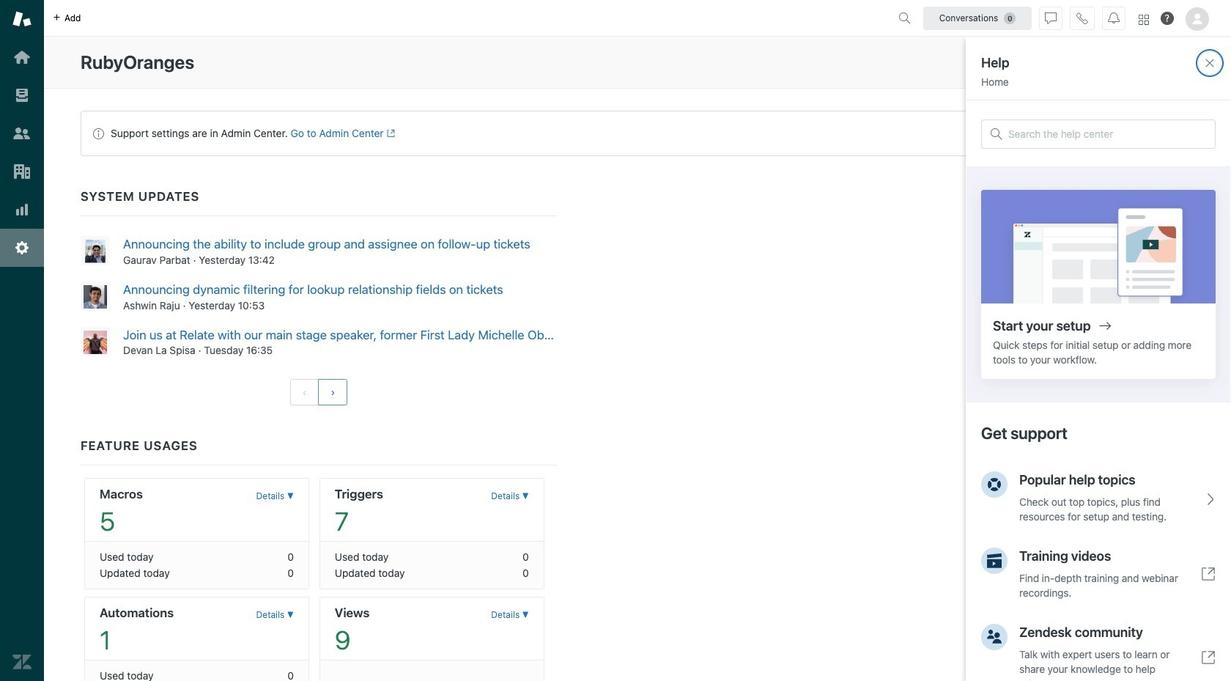 Task type: describe. For each thing, give the bounding box(es) containing it.
get started image
[[12, 48, 32, 67]]

(opens in a new tab) image
[[384, 129, 395, 138]]

zendesk image
[[12, 653, 32, 672]]

reporting image
[[12, 200, 32, 219]]

customers image
[[12, 124, 32, 143]]

admin image
[[12, 238, 32, 257]]

zendesk products image
[[1140, 14, 1150, 25]]

get help image
[[1162, 12, 1175, 25]]



Task type: locate. For each thing, give the bounding box(es) containing it.
views image
[[12, 86, 32, 105]]

main element
[[0, 0, 44, 681]]

status
[[81, 111, 1195, 156]]

organizations image
[[12, 162, 32, 181]]

button displays agent's chat status as invisible. image
[[1046, 12, 1057, 24]]

zendesk support image
[[12, 10, 32, 29]]

notifications image
[[1109, 12, 1121, 24]]



Task type: vqa. For each thing, say whether or not it's contained in the screenshot.
Get Help image
yes



